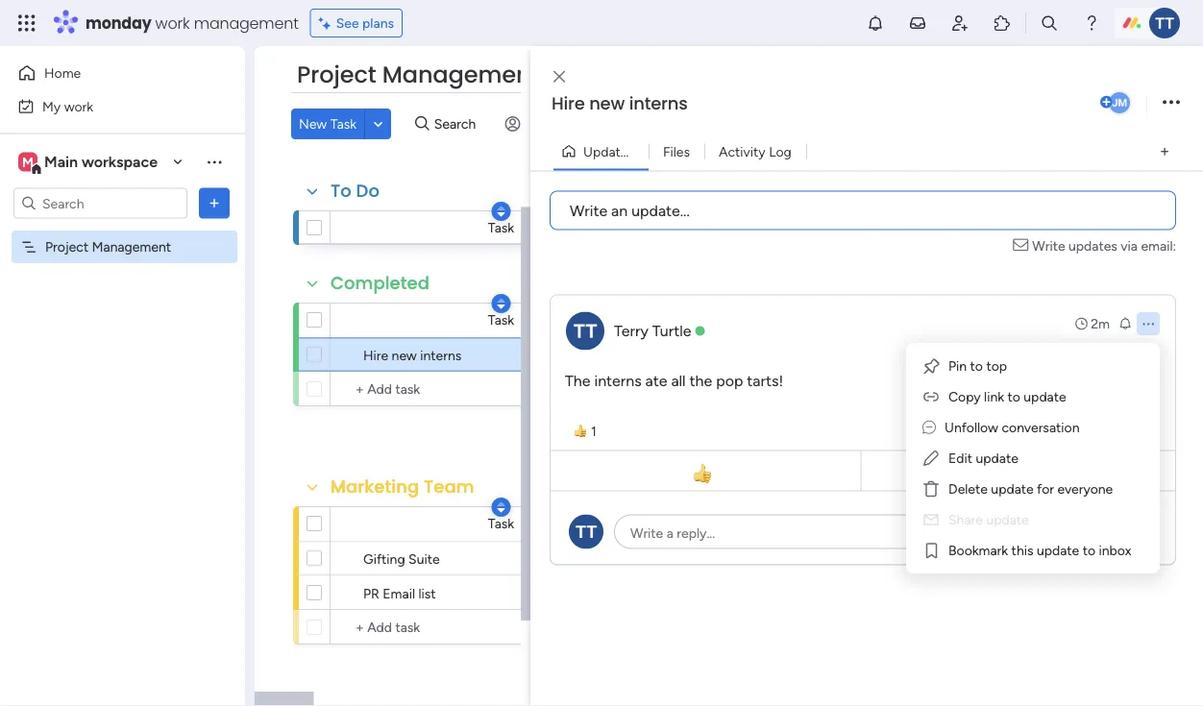 Task type: describe. For each thing, give the bounding box(es) containing it.
tarts!
[[747, 372, 784, 390]]

see plans
[[336, 15, 394, 31]]

delete update for everyone image
[[922, 480, 941, 499]]

home button
[[12, 58, 207, 88]]

2m link
[[1074, 314, 1110, 334]]

Hire new interns field
[[547, 91, 1097, 116]]

delete
[[949, 481, 988, 497]]

project management inside list box
[[45, 239, 171, 255]]

search everything image
[[1040, 13, 1059, 33]]

gifting
[[363, 551, 405, 567]]

1 vertical spatial options image
[[1141, 316, 1156, 332]]

close image
[[554, 70, 565, 84]]

invite members image
[[951, 13, 970, 33]]

inbox image
[[908, 13, 928, 33]]

bookmark
[[949, 543, 1009, 559]]

workspace selection element
[[18, 150, 161, 175]]

filter by person image
[[498, 114, 528, 134]]

0 vertical spatial to
[[971, 358, 983, 374]]

edit
[[949, 450, 973, 467]]

work for monday
[[155, 12, 190, 34]]

updates / 1
[[583, 143, 652, 160]]

activity
[[719, 143, 766, 160]]

share
[[949, 512, 983, 528]]

1 button
[[566, 420, 604, 443]]

email:
[[1141, 238, 1177, 254]]

for
[[1037, 481, 1055, 497]]

copy
[[949, 389, 981, 405]]

update for edit update
[[976, 450, 1019, 467]]

updates
[[583, 143, 634, 160]]

1 horizontal spatial options image
[[1163, 90, 1180, 116]]

0 horizontal spatial hire
[[363, 347, 388, 363]]

files
[[663, 143, 690, 160]]

log
[[769, 143, 792, 160]]

project inside field
[[297, 59, 376, 91]]

Search in workspace field
[[40, 192, 161, 214]]

the interns ate all the pop tarts!
[[565, 372, 784, 390]]

new task button
[[291, 109, 364, 139]]

apps image
[[993, 13, 1012, 33]]

marketing
[[331, 475, 419, 499]]

1 + add task text field from the top
[[340, 378, 663, 401]]

project management list box
[[0, 227, 245, 523]]

jeremy miller image
[[1107, 90, 1132, 115]]

terry
[[614, 322, 649, 340]]

terry turtle link
[[614, 322, 692, 340]]

pin to top image
[[922, 357, 941, 376]]

1 vertical spatial new
[[392, 347, 417, 363]]

write a reply...
[[631, 525, 715, 541]]

notifications image
[[866, 13, 885, 33]]

main
[[44, 153, 78, 171]]

to do
[[331, 179, 380, 203]]

top
[[987, 358, 1007, 374]]

update for share update
[[987, 512, 1029, 528]]

work for my
[[64, 98, 93, 114]]

monday
[[86, 12, 151, 34]]

to
[[331, 179, 352, 203]]

bookmark this update to inbox
[[949, 543, 1132, 559]]

2 + add task text field from the top
[[340, 616, 663, 639]]

unfollow conversation
[[945, 420, 1080, 436]]

new task
[[299, 116, 357, 132]]

To Do field
[[326, 179, 385, 204]]

pop
[[716, 372, 743, 390]]

update up conversation
[[1024, 389, 1067, 405]]

help image
[[1082, 13, 1102, 33]]

2 horizontal spatial to
[[1083, 543, 1096, 559]]

reply...
[[677, 525, 715, 541]]

see
[[336, 15, 359, 31]]

workspace image
[[18, 151, 37, 173]]

1 inside 1 button
[[591, 423, 597, 439]]

task for completed
[[488, 312, 514, 328]]

/
[[638, 143, 643, 160]]

unfollow
[[945, 420, 999, 436]]

all
[[671, 372, 686, 390]]

my
[[42, 98, 61, 114]]

inbox
[[1099, 543, 1132, 559]]

update right this
[[1037, 543, 1080, 559]]

the
[[690, 372, 713, 390]]

project management inside field
[[297, 59, 540, 91]]

0 horizontal spatial hire new interns
[[363, 347, 462, 363]]

via
[[1121, 238, 1138, 254]]

new inside field
[[589, 91, 625, 116]]

write an update... button
[[550, 191, 1177, 230]]

delete update for everyone
[[949, 481, 1113, 497]]

envelope o image
[[1013, 236, 1033, 256]]



Task type: vqa. For each thing, say whether or not it's contained in the screenshot.
Terry
yes



Task type: locate. For each thing, give the bounding box(es) containing it.
v2 unfollow image
[[923, 420, 936, 436]]

write left a
[[631, 525, 664, 541]]

update down unfollow conversation
[[976, 450, 1019, 467]]

copy link to update
[[949, 389, 1067, 405]]

0 vertical spatial options image
[[1163, 90, 1180, 116]]

2 vertical spatial to
[[1083, 543, 1096, 559]]

pr email list
[[363, 585, 436, 602]]

0 vertical spatial work
[[155, 12, 190, 34]]

project management
[[297, 59, 540, 91], [45, 239, 171, 255]]

work
[[155, 12, 190, 34], [64, 98, 93, 114]]

0 horizontal spatial options image
[[1141, 316, 1156, 332]]

1 vertical spatial interns
[[420, 347, 462, 363]]

new down "completed" field
[[392, 347, 417, 363]]

project
[[297, 59, 376, 91], [45, 239, 89, 255]]

interns left ate
[[595, 372, 642, 390]]

options image
[[1163, 90, 1180, 116], [1141, 316, 1156, 332]]

+ add task text field down list
[[340, 616, 663, 639]]

files button
[[649, 136, 705, 167]]

0 vertical spatial sort desc image
[[497, 297, 505, 310]]

update down reply
[[991, 481, 1034, 497]]

hire inside field
[[552, 91, 585, 116]]

2 sort desc image from the top
[[497, 501, 505, 514]]

add view image
[[1161, 144, 1169, 158]]

1 right /
[[646, 143, 652, 160]]

to right link
[[1008, 389, 1021, 405]]

updates / 1 button
[[554, 136, 652, 167]]

0 vertical spatial interns
[[629, 91, 688, 116]]

1 vertical spatial + add task text field
[[340, 616, 663, 639]]

workspace options image
[[205, 152, 224, 171]]

gifting suite
[[363, 551, 440, 567]]

completed
[[331, 271, 430, 296]]

new
[[299, 116, 327, 132]]

0 horizontal spatial project management
[[45, 239, 171, 255]]

1 vertical spatial hire
[[363, 347, 388, 363]]

edit update image
[[922, 449, 941, 468]]

write left updates
[[1033, 238, 1066, 254]]

task for to do
[[488, 220, 514, 236]]

1 vertical spatial project management
[[45, 239, 171, 255]]

1 horizontal spatial project management
[[297, 59, 540, 91]]

email
[[383, 585, 415, 602]]

do
[[356, 179, 380, 203]]

1 horizontal spatial hire new interns
[[552, 91, 688, 116]]

0 horizontal spatial project
[[45, 239, 89, 255]]

a
[[667, 525, 674, 541]]

see plans button
[[310, 9, 403, 37]]

an
[[611, 201, 628, 220]]

Completed field
[[326, 271, 435, 296]]

1 down the interns ate all the pop tarts!
[[591, 423, 597, 439]]

0 horizontal spatial write
[[570, 201, 608, 220]]

reply
[[1010, 462, 1049, 480]]

hire down "completed" field
[[363, 347, 388, 363]]

1 vertical spatial write
[[1033, 238, 1066, 254]]

ate
[[646, 372, 668, 390]]

Project Management field
[[292, 59, 544, 91]]

+ add task text field up 1 button
[[340, 378, 663, 401]]

home
[[44, 65, 81, 81]]

reply button
[[866, 455, 1172, 487]]

conversation
[[1002, 420, 1080, 436]]

write for write an update...
[[570, 201, 608, 220]]

0 horizontal spatial new
[[392, 347, 417, 363]]

interns up files button
[[629, 91, 688, 116]]

project up new task button
[[297, 59, 376, 91]]

to
[[971, 358, 983, 374], [1008, 389, 1021, 405], [1083, 543, 1096, 559]]

new
[[589, 91, 625, 116], [392, 347, 417, 363]]

terry turtle
[[614, 322, 692, 340]]

2 vertical spatial write
[[631, 525, 664, 541]]

write for write updates via email:
[[1033, 238, 1066, 254]]

workspace
[[82, 153, 158, 171]]

1 vertical spatial hire new interns
[[363, 347, 462, 363]]

team
[[424, 475, 475, 499]]

1 vertical spatial work
[[64, 98, 93, 114]]

link
[[984, 389, 1005, 405]]

management down "search in workspace" field
[[92, 239, 171, 255]]

write left an
[[570, 201, 608, 220]]

project management up v2 search image
[[297, 59, 540, 91]]

suite
[[409, 551, 440, 567]]

main workspace
[[44, 153, 158, 171]]

monday work management
[[86, 12, 299, 34]]

management inside list box
[[92, 239, 171, 255]]

angle down image
[[374, 117, 383, 131]]

1 vertical spatial project
[[45, 239, 89, 255]]

task
[[330, 116, 357, 132], [488, 220, 514, 236], [488, 312, 514, 328], [488, 516, 514, 532]]

dapulse addbtn image
[[1101, 96, 1113, 109]]

0 vertical spatial 1
[[646, 143, 652, 160]]

everyone
[[1058, 481, 1113, 497]]

0 vertical spatial hire new interns
[[552, 91, 688, 116]]

1 horizontal spatial write
[[631, 525, 664, 541]]

2 horizontal spatial write
[[1033, 238, 1066, 254]]

project inside list box
[[45, 239, 89, 255]]

this
[[1012, 543, 1034, 559]]

0 vertical spatial hire
[[552, 91, 585, 116]]

terry turtle image
[[1150, 8, 1180, 38]]

activity log
[[719, 143, 792, 160]]

options image
[[205, 194, 224, 213]]

0 horizontal spatial to
[[971, 358, 983, 374]]

1 horizontal spatial work
[[155, 12, 190, 34]]

1 vertical spatial management
[[92, 239, 171, 255]]

0 vertical spatial new
[[589, 91, 625, 116]]

my work button
[[12, 91, 207, 122]]

management inside field
[[382, 59, 540, 91]]

work right my
[[64, 98, 93, 114]]

m
[[22, 154, 34, 170]]

0 vertical spatial + add task text field
[[340, 378, 663, 401]]

interns inside field
[[629, 91, 688, 116]]

sort desc image
[[497, 205, 505, 218]]

task inside new task button
[[330, 116, 357, 132]]

0 horizontal spatial work
[[64, 98, 93, 114]]

0 vertical spatial project
[[297, 59, 376, 91]]

edit update
[[949, 450, 1019, 467]]

hire new interns up updates / 1
[[552, 91, 688, 116]]

1 horizontal spatial management
[[382, 59, 540, 91]]

options image up add view image at top right
[[1163, 90, 1180, 116]]

plans
[[362, 15, 394, 31]]

options image right reminder 'image'
[[1141, 316, 1156, 332]]

pin
[[949, 358, 967, 374]]

project management down "search in workspace" field
[[45, 239, 171, 255]]

select product image
[[17, 13, 37, 33]]

write
[[570, 201, 608, 220], [1033, 238, 1066, 254], [631, 525, 664, 541]]

1 horizontal spatial hire
[[552, 91, 585, 116]]

interns down "completed" field
[[420, 347, 462, 363]]

hire new interns
[[552, 91, 688, 116], [363, 347, 462, 363]]

copy link to update image
[[922, 387, 941, 407]]

write for write a reply...
[[631, 525, 664, 541]]

management
[[194, 12, 299, 34]]

hire down close image
[[552, 91, 585, 116]]

updates
[[1069, 238, 1118, 254]]

update...
[[632, 201, 690, 220]]

1 vertical spatial 1
[[591, 423, 597, 439]]

update for delete update for everyone
[[991, 481, 1034, 497]]

pr
[[363, 585, 380, 602]]

1 sort desc image from the top
[[497, 297, 505, 310]]

to right pin
[[971, 358, 983, 374]]

0 vertical spatial project management
[[297, 59, 540, 91]]

+ Add task text field
[[340, 378, 663, 401], [340, 616, 663, 639]]

0 vertical spatial management
[[382, 59, 540, 91]]

work inside button
[[64, 98, 93, 114]]

2m
[[1091, 316, 1110, 332]]

sort desc image
[[497, 297, 505, 310], [497, 501, 505, 514]]

new up updates
[[589, 91, 625, 116]]

1 horizontal spatial 1
[[646, 143, 652, 160]]

hire
[[552, 91, 585, 116], [363, 347, 388, 363]]

share update
[[949, 512, 1029, 528]]

update up this
[[987, 512, 1029, 528]]

write inside button
[[570, 201, 608, 220]]

sort desc image for marketing team
[[497, 501, 505, 514]]

the
[[565, 372, 591, 390]]

management up search field
[[382, 59, 540, 91]]

share update image
[[922, 510, 941, 530]]

turtle
[[652, 322, 692, 340]]

1 horizontal spatial new
[[589, 91, 625, 116]]

my work
[[42, 98, 93, 114]]

interns
[[629, 91, 688, 116], [420, 347, 462, 363], [595, 372, 642, 390]]

1 horizontal spatial to
[[1008, 389, 1021, 405]]

update inside the share update menu item
[[987, 512, 1029, 528]]

activity log button
[[705, 136, 806, 167]]

update
[[1024, 389, 1067, 405], [976, 450, 1019, 467], [991, 481, 1034, 497], [987, 512, 1029, 528], [1037, 543, 1080, 559]]

bookmark this update to inbox image
[[922, 541, 941, 560]]

Search field
[[429, 111, 487, 137]]

project down "search in workspace" field
[[45, 239, 89, 255]]

1 vertical spatial to
[[1008, 389, 1021, 405]]

1 vertical spatial sort desc image
[[497, 501, 505, 514]]

1 horizontal spatial project
[[297, 59, 376, 91]]

sort desc image for completed
[[497, 297, 505, 310]]

reminder image
[[1118, 316, 1133, 331]]

write an update...
[[570, 201, 690, 220]]

0 vertical spatial write
[[570, 201, 608, 220]]

option
[[0, 230, 245, 234]]

2 vertical spatial interns
[[595, 372, 642, 390]]

pin to top
[[949, 358, 1007, 374]]

0 horizontal spatial management
[[92, 239, 171, 255]]

task for marketing team
[[488, 516, 514, 532]]

write updates via email:
[[1033, 238, 1177, 254]]

share update menu item
[[922, 509, 1145, 532]]

Marketing Team field
[[326, 475, 479, 500]]

0 horizontal spatial 1
[[591, 423, 597, 439]]

hire new interns down "completed" field
[[363, 347, 462, 363]]

marketing team
[[331, 475, 475, 499]]

work right "monday"
[[155, 12, 190, 34]]

management
[[382, 59, 540, 91], [92, 239, 171, 255]]

list
[[419, 585, 436, 602]]

v2 search image
[[415, 113, 429, 135]]

1 inside updates / 1 button
[[646, 143, 652, 160]]

hire new interns inside field
[[552, 91, 688, 116]]

to left inbox
[[1083, 543, 1096, 559]]



